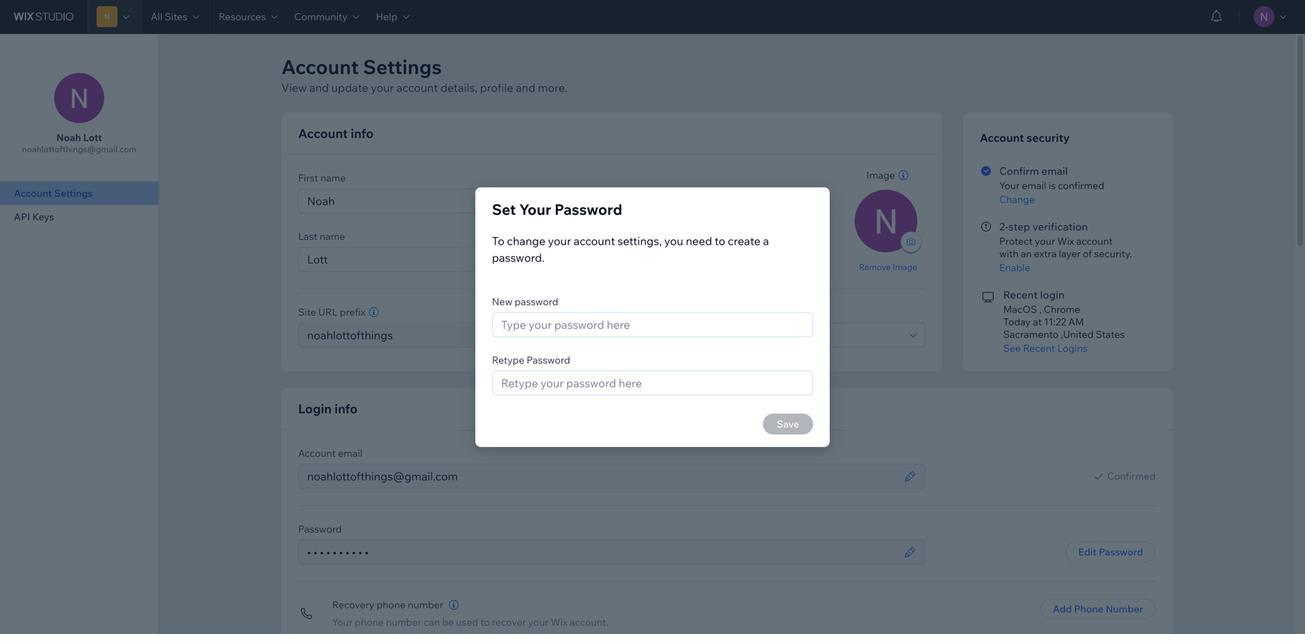 Task type: locate. For each thing, give the bounding box(es) containing it.
account left settings,
[[574, 234, 615, 248]]

info for login info
[[335, 401, 358, 416]]

to
[[715, 234, 726, 248], [481, 616, 490, 628]]

layer
[[1059, 248, 1081, 260]]

resources
[[219, 10, 266, 23]]

account for account security
[[980, 131, 1025, 145]]

your down recovery
[[332, 616, 353, 628]]

account up view
[[282, 55, 359, 79]]

0 vertical spatial email
[[1042, 164, 1068, 178]]

your up the 'extra'
[[1035, 235, 1056, 247]]

phone right recovery
[[377, 599, 406, 611]]

number down recovery phone number
[[386, 616, 422, 628]]

need
[[686, 234, 712, 248]]

wix left account.
[[551, 616, 568, 628]]

password inside button
[[1099, 546, 1144, 558]]

and right view
[[309, 81, 329, 95]]

your inside account settings view and update your account details, profile and more.
[[371, 81, 394, 95]]

email down the login info
[[338, 447, 363, 459]]

wix up layer
[[1058, 235, 1075, 247]]

wix inside 2-step verification protect your wix account with an extra layer of security. enable
[[1058, 235, 1075, 247]]

2 vertical spatial your
[[332, 616, 353, 628]]

recovery
[[332, 599, 375, 611]]

phone for recovery
[[377, 599, 406, 611]]

see
[[1004, 342, 1021, 354]]

number up can
[[408, 599, 444, 611]]

your down set your password
[[548, 234, 571, 248]]

new password
[[492, 295, 559, 307]]

set
[[492, 200, 516, 218]]

account up "api keys"
[[14, 187, 52, 199]]

info right login
[[335, 401, 358, 416]]

edit password
[[1079, 546, 1144, 558]]

used
[[456, 616, 479, 628]]

password
[[555, 200, 623, 218], [527, 354, 571, 366], [298, 523, 342, 535], [1099, 546, 1144, 558]]

account
[[282, 55, 359, 79], [298, 125, 348, 141], [980, 131, 1025, 145], [14, 187, 52, 199], [618, 306, 656, 318], [298, 447, 336, 459]]

1 vertical spatial image
[[893, 262, 918, 272]]

your right update on the left of page
[[371, 81, 394, 95]]

see recent logins button
[[1004, 342, 1156, 355]]

chrome
[[1044, 303, 1081, 315]]

0 vertical spatial your
[[1000, 179, 1020, 192]]

account inside account settings view and update your account details, profile and more.
[[282, 55, 359, 79]]

edit
[[1079, 546, 1097, 558]]

password
[[515, 295, 559, 307]]

0 horizontal spatial settings
[[54, 187, 93, 199]]

remove
[[859, 262, 891, 272]]

1 vertical spatial your
[[519, 200, 552, 218]]

name for first name
[[321, 172, 346, 184]]

account left details,
[[397, 81, 438, 95]]

email left is
[[1022, 179, 1047, 192]]

0 vertical spatial number
[[408, 599, 444, 611]]

settings inside sidebar element
[[54, 187, 93, 199]]

None field
[[623, 323, 906, 347]]

security.
[[1095, 248, 1133, 260]]

0 horizontal spatial account
[[397, 81, 438, 95]]

api
[[14, 211, 30, 223]]

1 vertical spatial phone
[[355, 616, 384, 628]]

to right used at the left bottom of the page
[[481, 616, 490, 628]]

0 vertical spatial settings
[[363, 55, 442, 79]]

your right set
[[519, 200, 552, 218]]

your inside confirm email your email is confirmed change
[[1000, 179, 1020, 192]]

1 horizontal spatial settings
[[363, 55, 442, 79]]

,
[[1040, 303, 1042, 315]]

account inside 2-step verification protect your wix account with an extra layer of security. enable
[[1077, 235, 1113, 247]]

info down update on the left of page
[[351, 125, 374, 141]]

0 vertical spatial wix
[[1058, 235, 1075, 247]]

confirmed
[[1108, 470, 1156, 482]]

first name
[[298, 172, 346, 184]]

sidebar element
[[0, 33, 159, 634]]

number
[[408, 599, 444, 611], [386, 616, 422, 628]]

recent down sacramento
[[1024, 342, 1056, 354]]

info for account info
[[351, 125, 374, 141]]

email up is
[[1042, 164, 1068, 178]]

account for account email
[[298, 447, 336, 459]]

phone for your
[[355, 616, 384, 628]]

0 vertical spatial image
[[867, 169, 896, 181]]

api keys link
[[0, 205, 159, 229]]

account inside account settings view and update your account details, profile and more.
[[397, 81, 438, 95]]

your
[[1000, 179, 1020, 192], [519, 200, 552, 218], [332, 616, 353, 628]]

add
[[1053, 603, 1072, 615]]

0 vertical spatial name
[[321, 172, 346, 184]]

more.
[[538, 81, 568, 95]]

login
[[298, 401, 332, 416]]

extra
[[1034, 248, 1057, 260]]

confirm email your email is confirmed change
[[1000, 164, 1105, 205]]

add phone number
[[1053, 603, 1144, 615]]

account settings view and update your account details, profile and more.
[[282, 55, 568, 95]]

recent up macos
[[1004, 288, 1038, 301]]

your up change
[[1000, 179, 1020, 192]]

1 horizontal spatial to
[[715, 234, 726, 248]]

noah
[[56, 131, 81, 144]]

info
[[351, 125, 374, 141], [335, 401, 358, 416]]

name for last name
[[320, 230, 345, 242]]

retype password
[[492, 354, 571, 366]]

account left language
[[618, 306, 656, 318]]

phone
[[377, 599, 406, 611], [355, 616, 384, 628]]

phone
[[1075, 603, 1104, 615]]

2 horizontal spatial account
[[1077, 235, 1113, 247]]

number
[[1106, 603, 1144, 615]]

settings inside account settings view and update your account details, profile and more.
[[363, 55, 442, 79]]

community
[[294, 10, 348, 23]]

sites
[[165, 10, 187, 23]]

protect
[[1000, 235, 1033, 247]]

1 vertical spatial number
[[386, 616, 422, 628]]

account settings
[[14, 187, 93, 199]]

0 vertical spatial to
[[715, 234, 726, 248]]

number for your
[[386, 616, 422, 628]]

recovery phone number
[[332, 599, 444, 611]]

2 horizontal spatial your
[[1000, 179, 1020, 192]]

2 vertical spatial email
[[338, 447, 363, 459]]

account security
[[980, 131, 1070, 145]]

today
[[1004, 316, 1031, 328]]

remove image button
[[859, 261, 918, 273]]

settings for account settings view and update your account details, profile and more.
[[363, 55, 442, 79]]

1 horizontal spatial and
[[516, 81, 536, 95]]

account.
[[570, 616, 609, 628]]

0 vertical spatial info
[[351, 125, 374, 141]]

1 horizontal spatial wix
[[1058, 235, 1075, 247]]

Retype your password here password field
[[497, 371, 809, 395]]

a
[[763, 234, 769, 248]]

profile
[[480, 81, 514, 95]]

account up "first name"
[[298, 125, 348, 141]]

name right first
[[321, 172, 346, 184]]

2-step verification protect your wix account with an extra layer of security. enable
[[1000, 220, 1133, 274]]

am
[[1069, 316, 1085, 328]]

wix
[[1058, 235, 1075, 247], [551, 616, 568, 628]]

site
[[298, 306, 316, 318]]

1 vertical spatial to
[[481, 616, 490, 628]]

account down login
[[298, 447, 336, 459]]

settings up api keys link
[[54, 187, 93, 199]]

email
[[1042, 164, 1068, 178], [1022, 179, 1047, 192], [338, 447, 363, 459]]

name
[[321, 172, 346, 184], [320, 230, 345, 242]]

new
[[492, 295, 513, 307]]

sacramento
[[1004, 328, 1059, 340]]

1 and from the left
[[309, 81, 329, 95]]

name right last
[[320, 230, 345, 242]]

account for account settings
[[14, 187, 52, 199]]

and
[[309, 81, 329, 95], [516, 81, 536, 95]]

change
[[507, 234, 546, 248]]

1 horizontal spatial account
[[574, 234, 615, 248]]

settings down help button
[[363, 55, 442, 79]]

Enter your first name. text field
[[303, 189, 817, 213]]

0 vertical spatial phone
[[377, 599, 406, 611]]

settings,
[[618, 234, 662, 248]]

change
[[1000, 193, 1035, 205]]

None text field
[[303, 540, 900, 564]]

1 vertical spatial settings
[[54, 187, 93, 199]]

login
[[1041, 288, 1065, 301]]

1 vertical spatial info
[[335, 401, 358, 416]]

enable button
[[1000, 261, 1154, 274]]

account up of
[[1077, 235, 1113, 247]]

and left more.
[[516, 81, 536, 95]]

Choose an account name text field
[[303, 323, 571, 347]]

1 vertical spatial wix
[[551, 616, 568, 628]]

1 vertical spatial name
[[320, 230, 345, 242]]

1 vertical spatial email
[[1022, 179, 1047, 192]]

Type your password here password field
[[497, 313, 809, 336]]

0 horizontal spatial and
[[309, 81, 329, 95]]

image
[[867, 169, 896, 181], [893, 262, 918, 272]]

macos
[[1004, 303, 1038, 315]]

phone down recovery
[[355, 616, 384, 628]]

account up confirm
[[980, 131, 1025, 145]]

step
[[1009, 220, 1031, 233]]

to right need
[[715, 234, 726, 248]]

recover
[[492, 616, 526, 628]]

number for recovery
[[408, 599, 444, 611]]

account inside account settings link
[[14, 187, 52, 199]]

your right recover
[[529, 616, 549, 628]]



Task type: describe. For each thing, give the bounding box(es) containing it.
0 vertical spatial recent
[[1004, 288, 1038, 301]]

,united
[[1061, 328, 1094, 340]]

states
[[1096, 328, 1125, 340]]

create
[[728, 234, 761, 248]]

help button
[[368, 0, 418, 33]]

api keys
[[14, 211, 54, 223]]

2 and from the left
[[516, 81, 536, 95]]

your phone number can be used to recover your wix account.
[[332, 616, 609, 628]]

be
[[442, 616, 454, 628]]

login info
[[298, 401, 358, 416]]

email for confirm
[[1042, 164, 1068, 178]]

first
[[298, 172, 318, 184]]

update
[[332, 81, 369, 95]]

of
[[1083, 248, 1093, 260]]

help
[[376, 10, 398, 23]]

keys
[[32, 211, 54, 223]]

account inside to change your account settings, you need to create a password.
[[574, 234, 615, 248]]

language
[[658, 306, 700, 318]]

edit password button
[[1066, 542, 1156, 562]]

remove image
[[859, 262, 918, 272]]

Email address text field
[[303, 464, 900, 488]]

last
[[298, 230, 318, 242]]

11:22
[[1044, 316, 1067, 328]]

account for account language
[[618, 306, 656, 318]]

confirm
[[1000, 164, 1040, 178]]

an
[[1021, 248, 1032, 260]]

confirmed
[[1058, 179, 1105, 192]]

account language
[[618, 306, 700, 318]]

all sites
[[151, 10, 187, 23]]

with
[[1000, 248, 1019, 260]]

retype
[[492, 354, 525, 366]]

1 horizontal spatial your
[[519, 200, 552, 218]]

account for account
[[397, 81, 438, 95]]

prefix
[[340, 306, 366, 318]]

view
[[282, 81, 307, 95]]

n button
[[88, 0, 142, 33]]

account settings link
[[0, 181, 159, 205]]

n
[[104, 12, 110, 21]]

at
[[1033, 316, 1042, 328]]

you
[[665, 234, 684, 248]]

all
[[151, 10, 163, 23]]

to change your account settings, you need to create a password.
[[492, 234, 769, 264]]

noah lott noahlottofthings@gmail.com
[[22, 131, 137, 154]]

change button
[[1000, 193, 1154, 206]]

0 horizontal spatial wix
[[551, 616, 568, 628]]

last name
[[298, 230, 345, 242]]

recent login macos , chrome today at 11:22 am sacramento ,united states see recent logins
[[1004, 288, 1125, 354]]

account for 2-
[[1077, 235, 1113, 247]]

2-
[[1000, 220, 1009, 233]]

url
[[318, 306, 338, 318]]

image inside button
[[893, 262, 918, 272]]

account for account settings view and update your account details, profile and more.
[[282, 55, 359, 79]]

1 vertical spatial recent
[[1024, 342, 1056, 354]]

logins
[[1058, 342, 1088, 354]]

verification
[[1033, 220, 1088, 233]]

site url prefix
[[298, 306, 366, 318]]

details,
[[441, 81, 478, 95]]

to inside to change your account settings, you need to create a password.
[[715, 234, 726, 248]]

can
[[424, 616, 440, 628]]

to
[[492, 234, 505, 248]]

enable
[[1000, 261, 1031, 274]]

your inside 2-step verification protect your wix account with an extra layer of security. enable
[[1035, 235, 1056, 247]]

lott
[[83, 131, 102, 144]]

noahlottofthings@gmail.com
[[22, 144, 137, 154]]

your inside to change your account settings, you need to create a password.
[[548, 234, 571, 248]]

0 horizontal spatial your
[[332, 616, 353, 628]]

account for account info
[[298, 125, 348, 141]]

security
[[1027, 131, 1070, 145]]

settings for account settings
[[54, 187, 93, 199]]

0 horizontal spatial to
[[481, 616, 490, 628]]

account info
[[298, 125, 374, 141]]

set your password
[[492, 200, 623, 218]]

add phone number button
[[1041, 599, 1156, 619]]

password.
[[492, 250, 545, 264]]

Enter your last name. text field
[[303, 248, 817, 271]]

email for account
[[338, 447, 363, 459]]



Task type: vqa. For each thing, say whether or not it's contained in the screenshot.
rightmost Advertise
no



